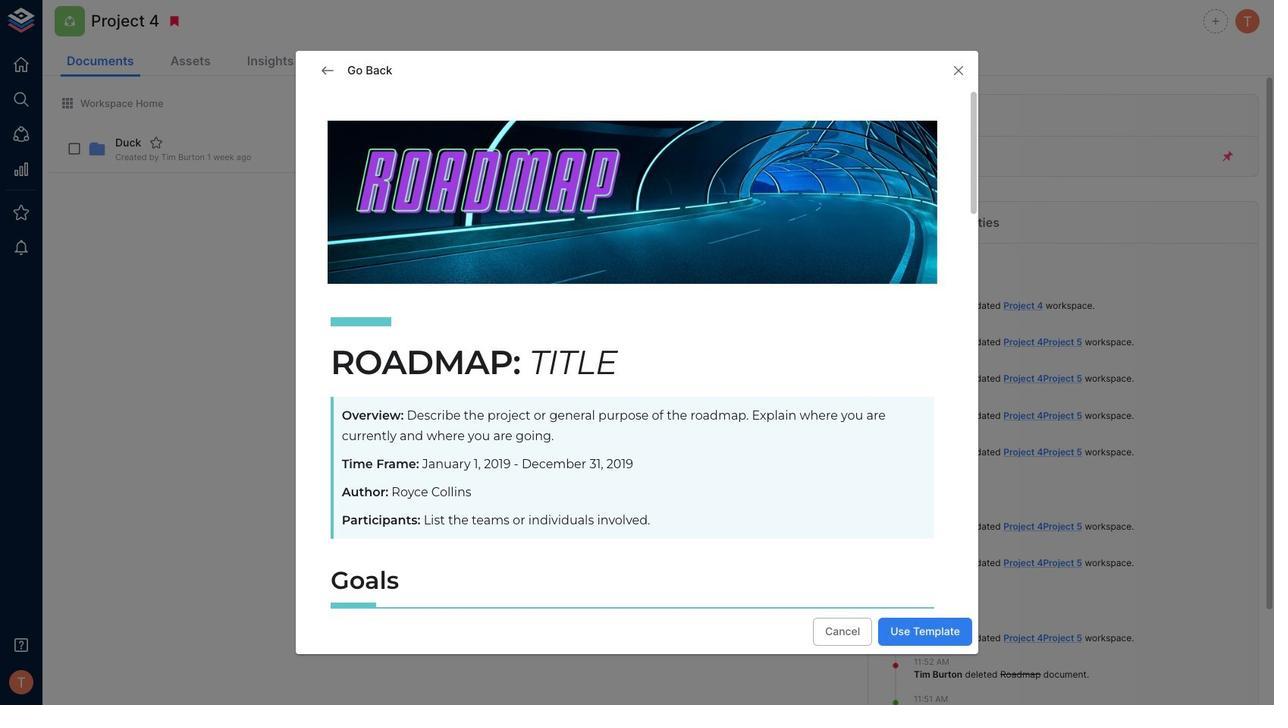 Task type: vqa. For each thing, say whether or not it's contained in the screenshot.
the downloads
no



Task type: locate. For each thing, give the bounding box(es) containing it.
remove bookmark image
[[168, 14, 182, 28]]

unpin image
[[1222, 150, 1235, 163]]

dialog
[[296, 51, 979, 705]]

favorite image
[[150, 136, 163, 150]]



